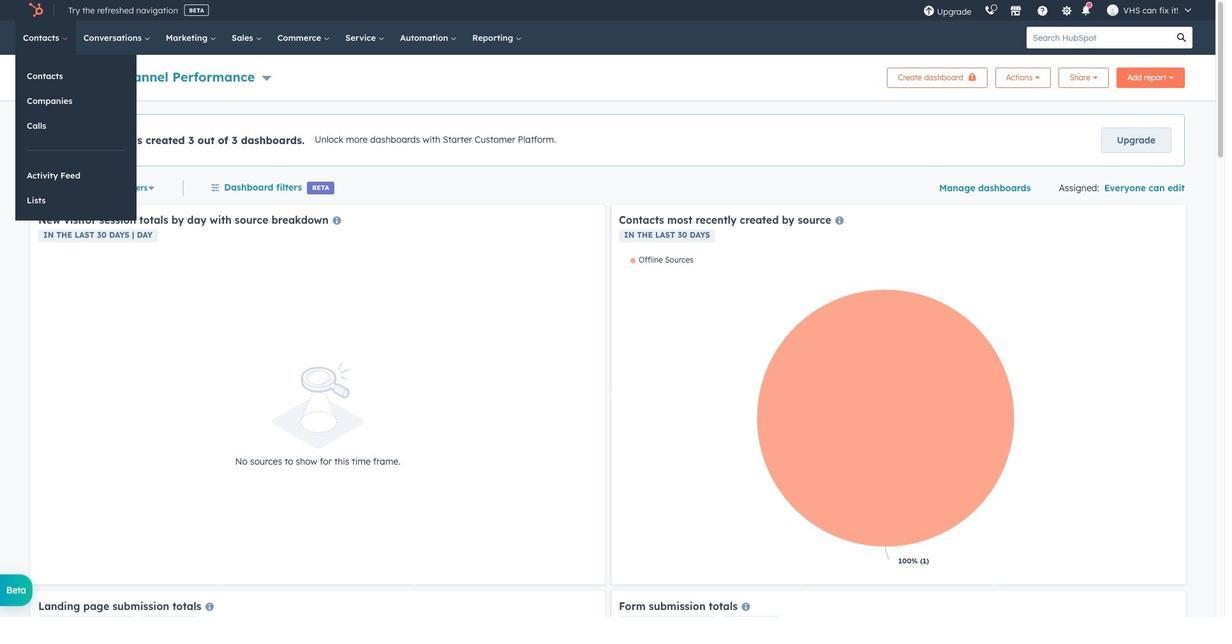 Task type: describe. For each thing, give the bounding box(es) containing it.
interactive chart image
[[619, 255, 1178, 578]]

jer mill image
[[1107, 4, 1119, 16]]

contacts most recently created by source element
[[611, 205, 1186, 585]]

toggle series visibility region
[[631, 255, 694, 265]]

marketplaces image
[[1010, 6, 1022, 17]]

contacts menu
[[15, 55, 137, 221]]

landing page submission totals element
[[31, 592, 605, 618]]



Task type: vqa. For each thing, say whether or not it's contained in the screenshot.
caret icon inside Dashboards dropdown button
no



Task type: locate. For each thing, give the bounding box(es) containing it.
menu
[[917, 0, 1201, 20]]

new visitor session totals by day with source breakdown element
[[31, 205, 605, 585]]

Search HubSpot search field
[[1027, 27, 1171, 49]]

banner
[[31, 64, 1185, 88]]

form submission totals element
[[611, 592, 1186, 618]]



